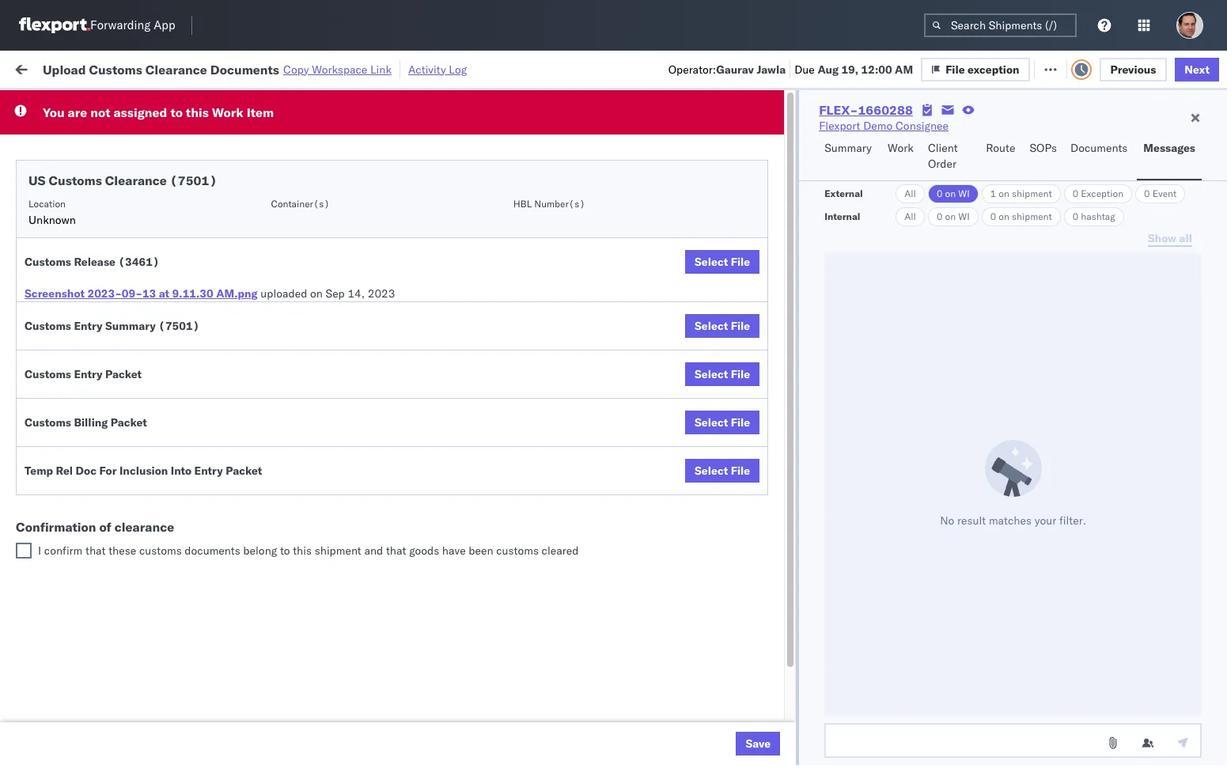 Task type: vqa. For each thing, say whether or not it's contained in the screenshot.
5:30
yes



Task type: locate. For each thing, give the bounding box(es) containing it.
select for customs entry summary (7501)
[[695, 319, 728, 333]]

shipment up 0 on shipment
[[1012, 188, 1052, 199]]

appointment up 13
[[130, 262, 195, 277]]

ca up the temp
[[36, 444, 51, 459]]

1 horizontal spatial client
[[928, 141, 958, 155]]

3 integration from the top
[[690, 646, 745, 660]]

schedule pickup from rotterdam, netherlands link
[[36, 567, 225, 599], [36, 706, 225, 738]]

1 vertical spatial packet
[[111, 415, 147, 430]]

clearance up work,
[[145, 61, 207, 77]]

0 vertical spatial am
[[895, 62, 913, 76]]

forwarding app
[[90, 18, 175, 33]]

angeles, inside confirm pickup from los angeles, ca
[[163, 429, 207, 443]]

that right and
[[386, 544, 406, 558]]

2 lagerfeld from the top
[[849, 576, 896, 591]]

3 schedule pickup from los angeles, ca link from the top
[[36, 288, 225, 320]]

4 integration from the top
[[690, 681, 745, 695]]

resize handle column header for mode
[[560, 123, 579, 765]]

container numbers button
[[967, 119, 1054, 148]]

1 vertical spatial upload
[[36, 324, 72, 338]]

1 all button from the top
[[896, 184, 925, 203]]

numbers for container numbers
[[975, 135, 1014, 147]]

appointment up confirm pickup from los angeles, ca link
[[130, 402, 195, 416]]

from inside confirm pickup from los angeles, ca
[[117, 429, 140, 443]]

to right 8:30 on the left
[[280, 544, 290, 558]]

0 vertical spatial schedule pickup from rotterdam, netherlands
[[36, 568, 205, 598]]

id
[[869, 129, 878, 141]]

los right 09- at left
[[149, 289, 167, 303]]

dec for 24,
[[329, 472, 350, 486]]

packet right billing at bottom
[[111, 415, 147, 430]]

2 all from the top
[[905, 210, 916, 222]]

consignee
[[896, 119, 949, 133], [690, 129, 736, 141], [763, 507, 816, 521]]

mbl/mawb numbers button
[[1070, 126, 1227, 142]]

resize handle column header for consignee
[[821, 123, 840, 765]]

jan for 23,
[[329, 542, 346, 556]]

2 vertical spatial work
[[888, 141, 914, 155]]

1 vertical spatial summary
[[105, 319, 156, 333]]

2023 right the 14,
[[368, 286, 395, 301]]

1 account from the top
[[771, 542, 813, 556]]

1 horizontal spatial summary
[[825, 141, 872, 155]]

0 vertical spatial this
[[186, 104, 209, 120]]

client order button
[[922, 134, 980, 180]]

8 schedule from the top
[[36, 498, 83, 512]]

schedule pickup from los angeles, ca link for 4th 'schedule pickup from los angeles, ca' button from the bottom
[[36, 219, 225, 250]]

1 vertical spatial lhuu7894563,
[[975, 472, 1057, 486]]

test123456
[[1078, 193, 1145, 208], [1078, 228, 1145, 243], [1078, 263, 1145, 277]]

work button
[[882, 134, 922, 180]]

2 schedule pickup from los angeles, ca from the top
[[36, 220, 213, 250]]

1 schedule pickup from los angeles, ca link from the top
[[36, 184, 225, 216]]

2 horizontal spatial documents
[[1071, 141, 1128, 155]]

3 schedule from the top
[[36, 220, 83, 234]]

entry right into
[[194, 464, 223, 478]]

None text field
[[825, 723, 1202, 758]]

3 appointment from the top
[[130, 402, 195, 416]]

2 wi from the top
[[958, 210, 970, 222]]

by:
[[57, 97, 72, 111]]

1 vertical spatial work
[[212, 104, 244, 120]]

2 schedule from the top
[[36, 185, 83, 199]]

2022 for confirm pickup from los angeles, ca button
[[372, 437, 399, 451]]

5 karl from the top
[[826, 716, 846, 730]]

4 account from the top
[[771, 681, 813, 695]]

dec left 24,
[[329, 472, 350, 486]]

0 vertical spatial lhuu7894563,
[[975, 437, 1057, 451]]

0 vertical spatial upload
[[43, 61, 86, 77]]

1 4, from the top
[[360, 159, 370, 173]]

schedule delivery appointment link for first schedule delivery appointment button from the bottom of the page
[[36, 540, 195, 556]]

ocean
[[484, 159, 517, 173], [621, 159, 654, 173], [724, 159, 757, 173], [484, 193, 517, 208], [621, 193, 654, 208], [724, 193, 757, 208], [484, 228, 517, 243], [621, 228, 654, 243], [724, 228, 757, 243], [724, 263, 757, 277], [484, 298, 517, 312], [621, 298, 654, 312], [724, 298, 757, 312], [484, 333, 517, 347], [621, 333, 654, 347], [724, 333, 757, 347], [724, 368, 757, 382], [724, 402, 757, 417], [484, 437, 517, 451], [621, 437, 654, 451], [724, 437, 757, 451], [724, 472, 757, 486], [484, 542, 517, 556], [484, 716, 517, 730]]

clearance for upload customs clearance documents copy workspace link
[[145, 61, 207, 77]]

1 resize handle column header from the left
[[226, 123, 245, 765]]

file exception button
[[932, 57, 1041, 80], [932, 57, 1041, 80], [921, 57, 1030, 81], [921, 57, 1030, 81]]

wi
[[958, 188, 970, 199], [958, 210, 970, 222]]

gaurav
[[716, 62, 754, 76]]

5 hlxu8034992 from the top
[[1143, 332, 1220, 347]]

6 ca from the top
[[36, 514, 51, 528]]

1 schedule delivery appointment from the top
[[36, 158, 195, 172]]

schedule delivery appointment down of
[[36, 541, 195, 555]]

1 horizontal spatial numbers
[[1135, 129, 1175, 141]]

file for customs entry packet
[[731, 367, 750, 381]]

ocean fcl for the upload customs clearance documents button
[[484, 333, 540, 347]]

maeu9736123
[[1078, 507, 1158, 521]]

select file for customs entry summary (7501)
[[695, 319, 750, 333]]

consignee down operator: gaurav jawla
[[690, 129, 736, 141]]

1 confirm from the top
[[36, 429, 77, 443]]

clearance down 13
[[123, 324, 173, 338]]

batch
[[1138, 61, 1169, 76]]

5 select file button from the top
[[685, 459, 760, 483]]

screenshot 2023-09-13 at 9.11.30 am.png uploaded on sep 14, 2023
[[25, 286, 395, 301]]

1 vertical spatial jan
[[329, 716, 346, 730]]

2130384
[[908, 716, 956, 730]]

0 vertical spatial work
[[173, 61, 201, 76]]

that down confirmation of clearance
[[85, 544, 106, 558]]

rel
[[56, 464, 73, 478]]

schedule delivery appointment link up the 2023-
[[36, 262, 195, 277]]

fcl for confirm pickup from los angeles, ca button
[[520, 437, 540, 451]]

0 vertical spatial flex-1846748
[[874, 159, 956, 173]]

client left the name
[[587, 129, 613, 141]]

client up order on the top right
[[928, 141, 958, 155]]

(7501)
[[170, 173, 217, 188], [158, 319, 200, 333]]

schedule for 4th 'schedule pickup from los angeles, ca' button from the bottom
[[36, 220, 83, 234]]

2 horizontal spatial work
[[888, 141, 914, 155]]

4 appointment from the top
[[130, 541, 195, 555]]

1 schedule pickup from los angeles, ca from the top
[[36, 185, 213, 215]]

23, left the goods
[[349, 542, 366, 556]]

1 horizontal spatial work
[[212, 104, 244, 120]]

work right import
[[173, 61, 201, 76]]

0 horizontal spatial client
[[587, 129, 613, 141]]

1 select from the top
[[695, 255, 728, 269]]

0 vertical spatial 23,
[[352, 437, 369, 451]]

1 vertical spatial (7501)
[[158, 319, 200, 333]]

external
[[825, 188, 863, 199]]

0 vertical spatial clearance
[[145, 61, 207, 77]]

5 select from the top
[[695, 464, 728, 478]]

2022 for 3rd 'schedule pickup from los angeles, ca' button
[[373, 298, 400, 312]]

6 fcl from the top
[[520, 437, 540, 451]]

summary down flexport
[[825, 141, 872, 155]]

my work
[[16, 57, 86, 80]]

0 vertical spatial packet
[[105, 367, 142, 381]]

4 ca from the top
[[36, 375, 51, 389]]

schedule delivery appointment button up confirm pickup from los angeles, ca
[[36, 401, 195, 418]]

los up the inclusion
[[143, 429, 161, 443]]

entry down upload customs clearance documents
[[74, 367, 103, 381]]

3 schedule delivery appointment link from the top
[[36, 401, 195, 417]]

previous
[[1111, 62, 1156, 76]]

from
[[123, 185, 146, 199], [123, 220, 146, 234], [123, 289, 146, 303], [123, 359, 146, 373], [117, 429, 140, 443], [123, 498, 146, 512], [123, 568, 146, 582], [123, 707, 146, 721]]

pst, down 4:00 pm pst, dec 23, 2022
[[303, 472, 327, 486]]

schedule
[[36, 158, 83, 172], [36, 185, 83, 199], [36, 220, 83, 234], [36, 262, 83, 277], [36, 289, 83, 303], [36, 359, 83, 373], [36, 402, 83, 416], [36, 498, 83, 512], [36, 541, 83, 555], [36, 568, 83, 582], [36, 707, 83, 721]]

1 netherlands from the top
[[36, 584, 98, 598]]

shipment down 1 on shipment
[[1012, 210, 1052, 222]]

am right 12:00
[[895, 62, 913, 76]]

file for temp rel doc for inclusion into entry packet
[[731, 464, 750, 478]]

1 vertical spatial entry
[[74, 367, 103, 381]]

2 11:59 pm pdt, nov 4, 2022 from the top
[[255, 193, 400, 208]]

due
[[795, 62, 815, 76]]

3 hlxu8034992 from the top
[[1143, 263, 1220, 277]]

client for client name
[[587, 129, 613, 141]]

schedule delivery appointment for 1st schedule delivery appointment button from the top
[[36, 158, 195, 172]]

0 horizontal spatial numbers
[[975, 135, 1014, 147]]

client inside client name button
[[587, 129, 613, 141]]

packet down 4:00
[[226, 464, 262, 478]]

1 horizontal spatial am
[[895, 62, 913, 76]]

all button
[[896, 184, 925, 203], [896, 207, 925, 226]]

0 vertical spatial all
[[905, 188, 916, 199]]

schedule pickup from los angeles, ca button
[[36, 184, 225, 217], [36, 219, 225, 252], [36, 288, 225, 322], [36, 358, 225, 391], [36, 497, 225, 531]]

187 on track
[[365, 61, 429, 76]]

consignee button
[[682, 126, 825, 142]]

1 horizontal spatial documents
[[210, 61, 279, 77]]

activity
[[408, 62, 446, 76]]

2 all button from the top
[[896, 207, 925, 226]]

schedule delivery appointment up us customs clearance (7501)
[[36, 158, 195, 172]]

to right for at the left top of the page
[[170, 104, 183, 120]]

0 vertical spatial netherlands
[[36, 584, 98, 598]]

all
[[905, 188, 916, 199], [905, 210, 916, 222]]

3 test123456 from the top
[[1078, 263, 1145, 277]]

1 vertical spatial 2023
[[369, 542, 396, 556]]

ocean fcl for confirm pickup from los angeles, ca button
[[484, 437, 540, 451]]

schedule delivery appointment link for third schedule delivery appointment button from the bottom of the page
[[36, 262, 195, 277]]

appointment for third schedule delivery appointment button from the bottom of the page
[[130, 262, 195, 277]]

3 schedule delivery appointment button from the top
[[36, 401, 195, 418]]

4, up the 14,
[[360, 228, 370, 243]]

1 vertical spatial schedule pickup from rotterdam, netherlands button
[[36, 706, 225, 740]]

1 1846748 from the top
[[908, 159, 956, 173]]

0 vertical spatial confirm
[[36, 429, 77, 443]]

1660288
[[858, 102, 913, 118]]

nov up the 14,
[[336, 228, 357, 243]]

fcl for the upload customs clearance documents button
[[520, 333, 540, 347]]

link
[[370, 62, 392, 76]]

angeles, for first 'schedule pickup from los angeles, ca' button
[[170, 185, 213, 199]]

pm right the 11:00 in the top left of the page
[[288, 333, 306, 347]]

4, down deadline button on the top
[[360, 159, 370, 173]]

customs right been
[[496, 544, 539, 558]]

los for first 'schedule pickup from los angeles, ca' button
[[149, 185, 167, 199]]

client name
[[587, 129, 640, 141]]

messages
[[1144, 141, 1196, 155]]

customs up :
[[89, 61, 142, 77]]

schedule delivery appointment button down workitem button
[[36, 157, 195, 174]]

ca down the screenshot
[[36, 305, 51, 319]]

confirm inside confirm pickup from los angeles, ca
[[36, 429, 77, 443]]

0 exception
[[1073, 188, 1124, 199]]

pst, left 8,
[[309, 333, 333, 347]]

23, for 2023
[[349, 542, 366, 556]]

0 vertical spatial schedule pickup from rotterdam, netherlands button
[[36, 567, 225, 600]]

4, right sep on the top left of page
[[360, 298, 370, 312]]

1 horizontal spatial that
[[386, 544, 406, 558]]

that
[[85, 544, 106, 558], [386, 544, 406, 558]]

1 vertical spatial confirm
[[36, 471, 77, 485]]

1 horizontal spatial at
[[315, 61, 325, 76]]

2022 for confirm delivery button
[[373, 472, 400, 486]]

due aug 19, 12:00 am
[[795, 62, 913, 76]]

schedule delivery appointment up the 2023-
[[36, 262, 195, 277]]

1
[[991, 188, 996, 199]]

pst, left 30,
[[302, 716, 326, 730]]

1 horizontal spatial customs
[[496, 544, 539, 558]]

Search Work text field
[[695, 57, 867, 80]]

ca inside confirm pickup from los angeles, ca
[[36, 444, 51, 459]]

2 rotterdam, from the top
[[149, 707, 205, 721]]

netherlands for first schedule pickup from rotterdam, netherlands link from the bottom
[[36, 723, 98, 737]]

angeles, for confirm pickup from los angeles, ca button
[[163, 429, 207, 443]]

1 0 on wi from the top
[[937, 188, 970, 199]]

0 horizontal spatial documents
[[36, 340, 94, 354]]

pst, for 6:00
[[303, 472, 327, 486]]

select file for temp rel doc for inclusion into entry packet
[[695, 464, 750, 478]]

0 vertical spatial lhuu7894563, uetu5238478
[[975, 437, 1137, 451]]

0 horizontal spatial customs
[[139, 544, 182, 558]]

2 test123456 from the top
[[1078, 228, 1145, 243]]

1 vertical spatial this
[[293, 544, 312, 558]]

5 integration from the top
[[690, 716, 745, 730]]

select for customs entry packet
[[695, 367, 728, 381]]

packet down the upload customs clearance documents button
[[105, 367, 142, 381]]

3 resize handle column header from the left
[[457, 123, 476, 765]]

numbers inside the container numbers
[[975, 135, 1014, 147]]

lhuu7894563, for 6:00 am pst, dec 24, 2022
[[975, 472, 1057, 486]]

0 vertical spatial jan
[[329, 542, 346, 556]]

12:00
[[861, 62, 892, 76]]

work
[[45, 57, 86, 80]]

23, up 24,
[[352, 437, 369, 451]]

am right '6:00'
[[282, 472, 300, 486]]

in
[[237, 98, 246, 110]]

1 pdt, from the top
[[309, 159, 334, 173]]

from for fourth 'schedule pickup from los angeles, ca' button
[[123, 359, 146, 373]]

23, for 2022
[[352, 437, 369, 451]]

clearance inside upload customs clearance documents
[[123, 324, 173, 338]]

0 vertical spatial (7501)
[[170, 173, 217, 188]]

0 horizontal spatial that
[[85, 544, 106, 558]]

2023 right 30,
[[369, 716, 396, 730]]

1 lagerfeld from the top
[[849, 542, 896, 556]]

4 schedule delivery appointment link from the top
[[36, 540, 195, 556]]

(3461)
[[118, 255, 159, 269]]

3 select file button from the top
[[685, 362, 760, 386]]

customs entry summary (7501)
[[25, 319, 200, 333]]

file for customs entry summary (7501)
[[731, 319, 750, 333]]

wi left 1 on the top of page
[[958, 188, 970, 199]]

save button
[[736, 732, 780, 756]]

0 horizontal spatial this
[[186, 104, 209, 120]]

schedule delivery appointment link up confirm pickup from los angeles, ca
[[36, 401, 195, 417]]

1 vertical spatial documents
[[1071, 141, 1128, 155]]

0 vertical spatial uetu5238478
[[1059, 437, 1137, 451]]

shipment for 0 on shipment
[[1012, 210, 1052, 222]]

at left risk
[[315, 61, 325, 76]]

2 horizontal spatial consignee
[[896, 119, 949, 133]]

0 vertical spatial schedule pickup from rotterdam, netherlands link
[[36, 567, 225, 599]]

angeles, for 4th 'schedule pickup from los angeles, ca' button from the bottom
[[170, 220, 213, 234]]

3 1846748 from the top
[[908, 263, 956, 277]]

result
[[958, 514, 986, 528]]

2 vertical spatial clearance
[[123, 324, 173, 338]]

documents inside upload customs clearance documents
[[36, 340, 94, 354]]

work,
[[167, 98, 192, 110]]

nov left 8,
[[335, 333, 356, 347]]

2 confirm from the top
[[36, 471, 77, 485]]

nov down deadline button on the top
[[336, 159, 357, 173]]

nov for 1st schedule delivery appointment button from the top
[[336, 159, 357, 173]]

0 vertical spatial entry
[[74, 319, 103, 333]]

2 vertical spatial flex-1846748
[[874, 263, 956, 277]]

1 vertical spatial at
[[159, 286, 169, 301]]

fcl
[[520, 159, 540, 173], [520, 193, 540, 208], [520, 228, 540, 243], [520, 298, 540, 312], [520, 333, 540, 347], [520, 437, 540, 451], [520, 542, 540, 556], [520, 716, 540, 730]]

3 schedule delivery appointment from the top
[[36, 402, 195, 416]]

4 pdt, from the top
[[309, 298, 334, 312]]

from for confirm pickup from los angeles, ca button
[[117, 429, 140, 443]]

(7501) down the 9.11.30
[[158, 319, 200, 333]]

0 vertical spatial all button
[[896, 184, 925, 203]]

0 vertical spatial summary
[[825, 141, 872, 155]]

2023 left the goods
[[369, 542, 396, 556]]

ca up the i
[[36, 514, 51, 528]]

entry down the 2023-
[[74, 319, 103, 333]]

los up "(3461)"
[[149, 220, 167, 234]]

ready
[[121, 98, 150, 110]]

hlxu8034992
[[1143, 193, 1220, 207], [1143, 228, 1220, 242], [1143, 263, 1220, 277], [1143, 298, 1220, 312], [1143, 332, 1220, 347]]

pm right 8:30 on the left
[[282, 542, 299, 556]]

0 horizontal spatial consignee
[[690, 129, 736, 141]]

confirm for confirm delivery
[[36, 471, 77, 485]]

select file for customs billing packet
[[695, 415, 750, 430]]

1 11:59 from the top
[[255, 159, 286, 173]]

3 account from the top
[[771, 646, 813, 660]]

schedule pickup from los angeles, ca link for fourth 'schedule pickup from los angeles, ca' button
[[36, 358, 225, 390]]

4, for 1st schedule delivery appointment button from the top
[[360, 159, 370, 173]]

customs down clearance
[[139, 544, 182, 558]]

snooze
[[429, 129, 460, 141]]

7 schedule from the top
[[36, 402, 83, 416]]

los inside confirm pickup from los angeles, ca
[[143, 429, 161, 443]]

customs up 'location'
[[49, 173, 102, 188]]

confirm
[[44, 544, 83, 558]]

appointment for 1st schedule delivery appointment button from the top
[[130, 158, 195, 172]]

customs down the 2023-
[[75, 324, 120, 338]]

3 4, from the top
[[360, 228, 370, 243]]

1 vertical spatial 1846748
[[908, 193, 956, 208]]

client name button
[[579, 126, 666, 142]]

1 vertical spatial schedule pickup from rotterdam, netherlands
[[36, 707, 205, 737]]

1 select file button from the top
[[685, 250, 760, 274]]

summary button
[[818, 134, 882, 180]]

5 resize handle column header from the left
[[663, 123, 682, 765]]

nyku9743990
[[975, 715, 1053, 730]]

jan left 30,
[[329, 716, 346, 730]]

2 jan from the top
[[329, 716, 346, 730]]

wi left 0 on shipment
[[958, 210, 970, 222]]

schedule pickup from rotterdam, netherlands button
[[36, 567, 225, 600], [36, 706, 225, 740]]

you
[[43, 104, 65, 120]]

dec for 23,
[[329, 437, 349, 451]]

pst, up 6:00 am pst, dec 24, 2022 at the bottom left
[[302, 437, 326, 451]]

None checkbox
[[16, 543, 32, 559]]

delivery for 6:00
[[80, 471, 120, 485]]

0 vertical spatial shipment
[[1012, 188, 1052, 199]]

actions
[[1168, 129, 1201, 141]]

all button for external
[[896, 184, 925, 203]]

los down the upload customs clearance documents button
[[149, 359, 167, 373]]

0 horizontal spatial work
[[173, 61, 201, 76]]

jan left and
[[329, 542, 346, 556]]

0 vertical spatial test123456
[[1078, 193, 1145, 208]]

2 vertical spatial packet
[[226, 464, 262, 478]]

ca down unknown
[[36, 235, 51, 250]]

appointment up us customs clearance (7501)
[[130, 158, 195, 172]]

los down workitem button
[[149, 185, 167, 199]]

rotterdam, for first schedule pickup from rotterdam, netherlands link from the bottom
[[149, 707, 205, 721]]

1 schedule delivery appointment button from the top
[[36, 157, 195, 174]]

this right 8:30 on the left
[[293, 544, 312, 558]]

clearance down workitem button
[[105, 173, 167, 188]]

9.11.30
[[172, 286, 213, 301]]

select file
[[695, 255, 750, 269], [695, 319, 750, 333], [695, 367, 750, 381], [695, 415, 750, 430], [695, 464, 750, 478]]

pm right 4:00
[[282, 437, 299, 451]]

0 vertical spatial dec
[[329, 437, 349, 451]]

schedule for 3rd 'schedule pickup from los angeles, ca' button
[[36, 289, 83, 303]]

schedule for first schedule delivery appointment button from the bottom of the page
[[36, 541, 83, 555]]

2 vertical spatial 1846748
[[908, 263, 956, 277]]

7 resize handle column header from the left
[[948, 123, 967, 765]]

2 schedule pickup from los angeles, ca link from the top
[[36, 219, 225, 250]]

los for fourth 'schedule pickup from los angeles, ca' button
[[149, 359, 167, 373]]

confirmation of clearance
[[16, 519, 174, 535]]

1 vertical spatial all
[[905, 210, 916, 222]]

1 vertical spatial shipment
[[1012, 210, 1052, 222]]

inclusion
[[119, 464, 168, 478]]

filter.
[[1060, 514, 1087, 528]]

1 vertical spatial 0 on wi
[[937, 210, 970, 222]]

schedule delivery appointment button up the 2023-
[[36, 262, 195, 279]]

4 integration test account - karl lagerfeld from the top
[[690, 681, 896, 695]]

0 vertical spatial to
[[170, 104, 183, 120]]

2 1846748 from the top
[[908, 193, 956, 208]]

10 schedule from the top
[[36, 568, 83, 582]]

hlxu6269489,
[[1059, 193, 1140, 207], [1059, 228, 1140, 242], [1059, 263, 1140, 277], [1059, 298, 1140, 312], [1059, 332, 1140, 347]]

1 fcl from the top
[[520, 159, 540, 173]]

schedule delivery appointment up confirm pickup from los angeles, ca
[[36, 402, 195, 416]]

0 vertical spatial wi
[[958, 188, 970, 199]]

2 0 on wi from the top
[[937, 210, 970, 222]]

deadline button
[[247, 126, 405, 142]]

at right 13
[[159, 286, 169, 301]]

pm down container(s)
[[288, 228, 306, 243]]

schedule delivery appointment link down of
[[36, 540, 195, 556]]

mbl/mawb
[[1078, 129, 1133, 141]]

lhuu7894563,
[[975, 437, 1057, 451], [975, 472, 1057, 486]]

(0)
[[258, 61, 278, 76]]

1 hlxu6269489, from the top
[[1059, 193, 1140, 207]]

pst, for 5:30
[[302, 716, 326, 730]]

into
[[171, 464, 192, 478]]

select for customs billing packet
[[695, 415, 728, 430]]

resize handle column header for workitem
[[226, 123, 245, 765]]

0 vertical spatial documents
[[210, 61, 279, 77]]

flex-1893174 button
[[848, 503, 959, 525], [848, 503, 959, 525]]

location
[[28, 198, 66, 210]]

ca for fifth 'schedule pickup from los angeles, ca' button from the top
[[36, 514, 51, 528]]

0 on wi
[[937, 188, 970, 199], [937, 210, 970, 222]]

work left item
[[212, 104, 244, 120]]

pm up container(s)
[[288, 159, 306, 173]]

4 11:59 pm pdt, nov 4, 2022 from the top
[[255, 298, 400, 312]]

lhuu7894563, uetu5238478 for 4:00 pm pst, dec 23, 2022
[[975, 437, 1137, 451]]

0 horizontal spatial am
[[282, 472, 300, 486]]

1 vertical spatial to
[[280, 544, 290, 558]]

2 vertical spatial test123456
[[1078, 263, 1145, 277]]

3 select from the top
[[695, 367, 728, 381]]

1 that from the left
[[85, 544, 106, 558]]

internal
[[825, 210, 861, 222]]

upload inside upload customs clearance documents
[[36, 324, 72, 338]]

1 vertical spatial flex-1846748
[[874, 193, 956, 208]]

8 ocean fcl from the top
[[484, 716, 540, 730]]

1 all from the top
[[905, 188, 916, 199]]

3 schedule pickup from los angeles, ca from the top
[[36, 289, 213, 319]]

appointment down clearance
[[130, 541, 195, 555]]

1 horizontal spatial consignee
[[763, 507, 816, 521]]

lhuu7894563, uetu5238478 for 6:00 am pst, dec 24, 2022
[[975, 472, 1137, 486]]

pm left sep on the top left of page
[[288, 298, 306, 312]]

release
[[74, 255, 116, 269]]

clearance for us customs clearance (7501)
[[105, 173, 167, 188]]

1 schedule from the top
[[36, 158, 83, 172]]

:
[[115, 98, 117, 110]]

0 vertical spatial 0 on wi
[[937, 188, 970, 199]]

schedule delivery appointment for first schedule delivery appointment button from the bottom of the page
[[36, 541, 195, 555]]

select for customs release (3461)
[[695, 255, 728, 269]]

schedule pickup from los angeles, ca link for fifth 'schedule pickup from los angeles, ca' button from the top
[[36, 497, 225, 529]]

summary down 09- at left
[[105, 319, 156, 333]]

1 flex-1846748 from the top
[[874, 159, 956, 173]]

upload for upload customs clearance documents
[[36, 324, 72, 338]]

ca down us
[[36, 201, 51, 215]]

4, right container(s)
[[360, 193, 370, 208]]

0 horizontal spatial to
[[170, 104, 183, 120]]

this right for at the left top of the page
[[186, 104, 209, 120]]

1 vertical spatial test123456
[[1078, 228, 1145, 243]]

1 vertical spatial clearance
[[105, 173, 167, 188]]

1 vertical spatial dec
[[329, 472, 350, 486]]

schedule delivery appointment link down workitem button
[[36, 157, 195, 173]]

clearance for upload customs clearance documents
[[123, 324, 173, 338]]

confirm pickup from los angeles, ca button
[[36, 428, 225, 461]]

1 vertical spatial schedule pickup from rotterdam, netherlands link
[[36, 706, 225, 738]]

select file button for temp rel doc for inclusion into entry packet
[[685, 459, 760, 483]]

11:00
[[255, 333, 286, 347]]

5 ocean fcl from the top
[[484, 333, 540, 347]]

flex-2130384 button
[[848, 712, 959, 734], [848, 712, 959, 734]]

delivery for 11:59
[[86, 158, 127, 172]]

0 vertical spatial 1846748
[[908, 159, 956, 173]]

customs inside upload customs clearance documents
[[75, 324, 120, 338]]

1 vertical spatial uetu5238478
[[1059, 472, 1137, 486]]

(7501) for us customs clearance (7501)
[[170, 173, 217, 188]]

1 vertical spatial 23,
[[349, 542, 366, 556]]

documents up 0 exception
[[1071, 141, 1128, 155]]

ca up customs billing packet
[[36, 375, 51, 389]]

confirm delivery
[[36, 471, 120, 485]]

4 - from the top
[[816, 681, 823, 695]]

consignee right bookings
[[763, 507, 816, 521]]

upload customs clearance documents copy workspace link
[[43, 61, 392, 77]]

documents up in
[[210, 61, 279, 77]]

upload down the screenshot
[[36, 324, 72, 338]]

pdt,
[[309, 159, 334, 173], [309, 193, 334, 208], [309, 228, 334, 243], [309, 298, 334, 312]]

2022 for the upload customs clearance documents button
[[372, 333, 399, 347]]

pst, right 8:30 on the left
[[302, 542, 326, 556]]

5 ca from the top
[[36, 444, 51, 459]]

1 vertical spatial wi
[[958, 210, 970, 222]]

select file button for customs release (3461)
[[685, 250, 760, 274]]

1 horizontal spatial to
[[280, 544, 290, 558]]

0 vertical spatial rotterdam,
[[149, 568, 205, 582]]

documents
[[185, 544, 240, 558]]

next button
[[1175, 57, 1219, 81]]

1 vertical spatial all button
[[896, 207, 925, 226]]

dec up 6:00 am pst, dec 24, 2022 at the bottom left
[[329, 437, 349, 451]]

3 integration test account - karl lagerfeld from the top
[[690, 646, 896, 660]]

1 vertical spatial netherlands
[[36, 723, 98, 737]]

pm for confirm pickup from los angeles, ca button
[[282, 437, 299, 451]]

previous button
[[1100, 57, 1167, 81]]

(7501) down you are not assigned to this work item
[[170, 173, 217, 188]]

4 resize handle column header from the left
[[560, 123, 579, 765]]

client inside client order button
[[928, 141, 958, 155]]

work
[[173, 61, 201, 76], [212, 104, 244, 120], [888, 141, 914, 155]]

1 vertical spatial rotterdam,
[[149, 707, 205, 721]]

filtered
[[16, 97, 54, 111]]

work down flexport demo consignee
[[888, 141, 914, 155]]

4 select from the top
[[695, 415, 728, 430]]

test123456 for schedule delivery appointment
[[1078, 263, 1145, 277]]

2 vertical spatial 2023
[[369, 716, 396, 730]]

4 fcl from the top
[[520, 298, 540, 312]]

resize handle column header
[[226, 123, 245, 765], [402, 123, 421, 765], [457, 123, 476, 765], [560, 123, 579, 765], [663, 123, 682, 765], [821, 123, 840, 765], [948, 123, 967, 765], [1051, 123, 1070, 765], [1187, 123, 1206, 765]]



Task type: describe. For each thing, give the bounding box(es) containing it.
customs left billing at bottom
[[25, 415, 71, 430]]

unknown
[[28, 213, 76, 227]]

2022 for 4th 'schedule pickup from los angeles, ca' button from the bottom
[[373, 228, 400, 243]]

5 ceau7522281, hlxu6269489, hlxu8034992 from the top
[[975, 332, 1220, 347]]

flex-2130384
[[874, 716, 956, 730]]

1 hlxu8034992 from the top
[[1143, 193, 1220, 207]]

nov for 3rd 'schedule pickup from los angeles, ca' button
[[336, 298, 357, 312]]

copy
[[283, 62, 309, 76]]

import work
[[134, 61, 201, 76]]

schedule delivery appointment for third schedule delivery appointment button from the top of the page
[[36, 402, 195, 416]]

documents button
[[1064, 134, 1137, 180]]

for
[[99, 464, 117, 478]]

entry for packet
[[74, 367, 103, 381]]

workitem
[[17, 129, 59, 141]]

3 lagerfeld from the top
[[849, 646, 896, 660]]

customs entry packet
[[25, 367, 142, 381]]

pm for first schedule delivery appointment button from the bottom of the page
[[282, 542, 299, 556]]

entry for summary
[[74, 319, 103, 333]]

pm for 1st schedule delivery appointment button from the top
[[288, 159, 306, 173]]

resize handle column header for client name
[[663, 123, 682, 765]]

schedule pickup from los angeles, ca link for 3rd 'schedule pickup from los angeles, ca' button
[[36, 288, 225, 320]]

1 integration from the top
[[690, 542, 745, 556]]

0 vertical spatial at
[[315, 61, 325, 76]]

1 - from the top
[[816, 542, 823, 556]]

select file for customs entry packet
[[695, 367, 750, 381]]

5 - from the top
[[816, 716, 823, 730]]

confirmation
[[16, 519, 96, 535]]

flexport. image
[[19, 17, 90, 33]]

packet for customs entry packet
[[105, 367, 142, 381]]

location unknown
[[28, 198, 76, 227]]

copy workspace link button
[[283, 62, 392, 76]]

us customs clearance (7501)
[[28, 173, 217, 188]]

2 integration test account - karl lagerfeld from the top
[[690, 576, 896, 591]]

from for 3rd 'schedule pickup from los angeles, ca' button
[[123, 289, 146, 303]]

customs down the screenshot
[[25, 319, 71, 333]]

numbers for mbl/mawb numbers
[[1135, 129, 1175, 141]]

lhuu7894563, for 4:00 pm pst, dec 23, 2022
[[975, 437, 1057, 451]]

import work button
[[128, 51, 207, 86]]

2 4, from the top
[[360, 193, 370, 208]]

5 lagerfeld from the top
[[849, 716, 896, 730]]

2 11:59 from the top
[[255, 193, 286, 208]]

zimu3048342
[[1078, 716, 1153, 730]]

number(s)
[[534, 198, 585, 210]]

1 horizontal spatial this
[[293, 544, 312, 558]]

2 ceau7522281, hlxu6269489, hlxu8034992 from the top
[[975, 228, 1220, 242]]

pickup inside confirm pickup from los angeles, ca
[[80, 429, 114, 443]]

fcl for 3rd 'schedule pickup from los angeles, ca' button
[[520, 298, 540, 312]]

netherlands for 1st schedule pickup from rotterdam, netherlands link from the top of the page
[[36, 584, 98, 598]]

fcl for 4th 'schedule pickup from los angeles, ca' button from the bottom
[[520, 228, 540, 243]]

ocean fcl for 4th 'schedule pickup from los angeles, ca' button from the bottom
[[484, 228, 540, 243]]

cleared
[[542, 544, 579, 558]]

2 vertical spatial shipment
[[315, 544, 361, 558]]

select file for customs release (3461)
[[695, 255, 750, 269]]

wi for 1
[[958, 188, 970, 199]]

4 karl from the top
[[826, 681, 846, 695]]

batch action button
[[1114, 57, 1217, 80]]

resize handle column header for flex id
[[948, 123, 967, 765]]

0 on shipment
[[991, 210, 1052, 222]]

flex
[[848, 129, 866, 141]]

status : ready for work, blocked, in progress
[[87, 98, 287, 110]]

4, for 4th 'schedule pickup from los angeles, ca' button from the bottom
[[360, 228, 370, 243]]

2022 for 1st schedule delivery appointment button from the top
[[373, 159, 400, 173]]

all button for internal
[[896, 207, 925, 226]]

confirm delivery button
[[36, 470, 120, 488]]

jan for 30,
[[329, 716, 346, 730]]

2 schedule pickup from los angeles, ca button from the top
[[36, 219, 225, 252]]

i
[[38, 544, 41, 558]]

5:30
[[255, 716, 279, 730]]

3 pdt, from the top
[[309, 228, 334, 243]]

consignee for flexport demo consignee
[[896, 119, 949, 133]]

30,
[[349, 716, 366, 730]]

5 hlxu6269489, from the top
[[1059, 332, 1140, 347]]

2 ocean fcl from the top
[[484, 193, 540, 208]]

3 11:59 from the top
[[255, 228, 286, 243]]

my
[[16, 57, 41, 80]]

Search Shipments (/) text field
[[924, 13, 1077, 37]]

schedule for third schedule delivery appointment button from the bottom of the page
[[36, 262, 83, 277]]

ca for 3rd 'schedule pickup from los angeles, ca' button
[[36, 305, 51, 319]]

2023-
[[87, 286, 122, 301]]

4 schedule pickup from los angeles, ca from the top
[[36, 359, 213, 389]]

container(s)
[[271, 198, 330, 210]]

1 schedule pickup from rotterdam, netherlands link from the top
[[36, 567, 225, 599]]

filtered by:
[[16, 97, 72, 111]]

4 schedule delivery appointment button from the top
[[36, 540, 195, 557]]

2 vertical spatial entry
[[194, 464, 223, 478]]

resize handle column header for deadline
[[402, 123, 421, 765]]

appointment for first schedule delivery appointment button from the bottom of the page
[[130, 541, 195, 555]]

schedule for first 'schedule pickup from los angeles, ca' button
[[36, 185, 83, 199]]

forwarding
[[90, 18, 151, 33]]

your
[[1035, 514, 1057, 528]]

mode
[[484, 129, 509, 141]]

1 schedule pickup from los angeles, ca button from the top
[[36, 184, 225, 217]]

status
[[87, 98, 115, 110]]

4 hlxu8034992 from the top
[[1143, 298, 1220, 312]]

schedule for third schedule delivery appointment button from the top of the page
[[36, 402, 83, 416]]

rotterdam, for 1st schedule pickup from rotterdam, netherlands link from the top of the page
[[149, 568, 205, 582]]

8:30 pm pst, jan 23, 2023
[[255, 542, 396, 556]]

track
[[404, 61, 429, 76]]

import
[[134, 61, 170, 76]]

4 ceau7522281, hlxu6269489, hlxu8034992 from the top
[[975, 298, 1220, 312]]

2 customs from the left
[[496, 544, 539, 558]]

appointment for third schedule delivery appointment button from the top of the page
[[130, 402, 195, 416]]

8 fcl from the top
[[520, 716, 540, 730]]

client for client order
[[928, 141, 958, 155]]

msdu7304509
[[975, 506, 1055, 521]]

2 hlxu6269489, from the top
[[1059, 228, 1140, 242]]

ca for 4th 'schedule pickup from los angeles, ca' button from the bottom
[[36, 235, 51, 250]]

all for external
[[905, 188, 916, 199]]

messages button
[[1137, 134, 1202, 180]]

flex-1660288 link
[[819, 102, 913, 118]]

customs up customs billing packet
[[25, 367, 71, 381]]

1 vertical spatial am
[[282, 472, 300, 486]]

shipment for 1 on shipment
[[1012, 188, 1052, 199]]

ocean fcl for first schedule delivery appointment button from the bottom of the page
[[484, 542, 540, 556]]

5 account from the top
[[771, 716, 813, 730]]

schedule delivery appointment link for third schedule delivery appointment button from the top of the page
[[36, 401, 195, 417]]

9 resize handle column header from the left
[[1187, 123, 1206, 765]]

0 horizontal spatial summary
[[105, 319, 156, 333]]

19,
[[842, 62, 859, 76]]

us
[[28, 173, 46, 188]]

0 event
[[1144, 188, 1177, 199]]

from for fifth 'schedule pickup from los angeles, ca' button from the top
[[123, 498, 146, 512]]

nov for the upload customs clearance documents button
[[335, 333, 356, 347]]

2 schedule pickup from rotterdam, netherlands link from the top
[[36, 706, 225, 738]]

5 integration test account - karl lagerfeld from the top
[[690, 716, 896, 730]]

summary inside button
[[825, 141, 872, 155]]

11 schedule from the top
[[36, 707, 83, 721]]

0 hashtag
[[1073, 210, 1115, 222]]

8:30
[[255, 542, 279, 556]]

of
[[99, 519, 111, 535]]

4 lagerfeld from the top
[[849, 681, 896, 695]]

am.png
[[216, 286, 258, 301]]

ca for first 'schedule pickup from los angeles, ca' button
[[36, 201, 51, 215]]

belong
[[243, 544, 277, 558]]

schedule for fourth 'schedule pickup from los angeles, ca' button
[[36, 359, 83, 373]]

confirm pickup from los angeles, ca link
[[36, 428, 225, 459]]

nov right container(s)
[[336, 193, 357, 208]]

5 ceau7522281, from the top
[[975, 332, 1056, 347]]

schedule delivery appointment for third schedule delivery appointment button from the bottom of the page
[[36, 262, 195, 277]]

been
[[469, 544, 493, 558]]

2 schedule pickup from rotterdam, netherlands from the top
[[36, 707, 205, 737]]

3 ceau7522281, hlxu6269489, hlxu8034992 from the top
[[975, 263, 1220, 277]]

select file button for customs entry summary (7501)
[[685, 314, 760, 338]]

customs billing packet
[[25, 415, 147, 430]]

2 - from the top
[[816, 576, 823, 591]]

select file button for customs entry packet
[[685, 362, 760, 386]]

activity log button
[[408, 60, 467, 78]]

jawla
[[757, 62, 786, 76]]

2 karl from the top
[[826, 576, 846, 591]]

doc
[[76, 464, 97, 478]]

from for 4th 'schedule pickup from los angeles, ca' button from the bottom
[[123, 220, 146, 234]]

0 vertical spatial 2023
[[368, 286, 395, 301]]

name
[[615, 129, 640, 141]]

documents for upload customs clearance documents copy workspace link
[[210, 61, 279, 77]]

2023 for 5:30 pm pst, jan 30, 2023
[[369, 716, 396, 730]]

1 on shipment
[[991, 188, 1052, 199]]

1 11:59 pm pdt, nov 4, 2022 from the top
[[255, 159, 400, 173]]

pm down deadline at the left top
[[288, 193, 306, 208]]

pm right 5:30
[[282, 716, 299, 730]]

3 karl from the top
[[826, 646, 846, 660]]

sops
[[1030, 141, 1057, 155]]

flexport demo consignee link
[[819, 118, 949, 134]]

3 - from the top
[[816, 646, 823, 660]]

3 flex-1846748 from the top
[[874, 263, 956, 277]]

angeles, for fourth 'schedule pickup from los angeles, ca' button
[[170, 359, 213, 373]]

screenshot
[[25, 286, 85, 301]]

4 hlxu6269489, from the top
[[1059, 298, 1140, 312]]

fcl for first schedule delivery appointment button from the bottom of the page
[[520, 542, 540, 556]]

save
[[746, 737, 771, 751]]

pst, for 11:00
[[309, 333, 333, 347]]

from for first 'schedule pickup from los angeles, ca' button
[[123, 185, 146, 199]]

4, for 3rd 'schedule pickup from los angeles, ca' button
[[360, 298, 370, 312]]

2 schedule pickup from rotterdam, netherlands button from the top
[[36, 706, 225, 740]]

1 karl from the top
[[826, 542, 846, 556]]

schedule for 1st schedule delivery appointment button from the top
[[36, 158, 83, 172]]

1 ceau7522281, from the top
[[975, 193, 1056, 207]]

customs up the screenshot
[[25, 255, 71, 269]]

i confirm that these customs documents belong to this shipment and that goods have been customs cleared
[[38, 544, 579, 558]]

select for temp rel doc for inclusion into entry packet
[[695, 464, 728, 478]]

workitem button
[[9, 126, 229, 142]]

2 account from the top
[[771, 576, 813, 591]]

mode button
[[476, 126, 563, 142]]

4 11:59 from the top
[[255, 298, 286, 312]]

2 that from the left
[[386, 544, 406, 558]]

3 11:59 pm pdt, nov 4, 2022 from the top
[[255, 228, 400, 243]]

test123456 for schedule pickup from los angeles, ca
[[1078, 193, 1145, 208]]

uetu5238478 for 6:00 am pst, dec 24, 2022
[[1059, 472, 1137, 486]]

2 flex-1846748 from the top
[[874, 193, 956, 208]]

1 ceau7522281, hlxu6269489, hlxu8034992 from the top
[[975, 193, 1220, 207]]

nov for 4th 'schedule pickup from los angeles, ca' button from the bottom
[[336, 228, 357, 243]]

forwarding app link
[[19, 17, 175, 33]]

these
[[109, 544, 136, 558]]

3 schedule pickup from los angeles, ca button from the top
[[36, 288, 225, 322]]

message (0)
[[213, 61, 278, 76]]

3 hlxu6269489, from the top
[[1059, 263, 1140, 277]]

2 fcl from the top
[[520, 193, 540, 208]]

los for fifth 'schedule pickup from los angeles, ca' button from the top
[[149, 498, 167, 512]]

screenshot 2023-09-13 at 9.11.30 am.png link
[[25, 286, 258, 302]]

5 schedule pickup from los angeles, ca button from the top
[[36, 497, 225, 531]]

1 schedule pickup from rotterdam, netherlands button from the top
[[36, 567, 225, 600]]

exception
[[1081, 188, 1124, 199]]

log
[[449, 62, 467, 76]]

customs release (3461)
[[25, 255, 159, 269]]

4 schedule pickup from los angeles, ca button from the top
[[36, 358, 225, 391]]

24,
[[353, 472, 370, 486]]

message
[[213, 61, 258, 76]]

container
[[975, 123, 1017, 135]]

upload customs clearance documents
[[36, 324, 173, 354]]

consignee for bookings test consignee
[[763, 507, 816, 521]]

wi for 0
[[958, 210, 970, 222]]

sep
[[326, 286, 345, 301]]

5:30 pm pst, jan 30, 2023
[[255, 716, 396, 730]]

consignee inside button
[[690, 129, 736, 141]]

flexport
[[819, 119, 861, 133]]

1 schedule pickup from rotterdam, netherlands from the top
[[36, 568, 205, 598]]

ocean fcl for 1st schedule delivery appointment button from the top
[[484, 159, 540, 173]]

flex-1893174
[[874, 507, 956, 521]]

mbl/mawb numbers
[[1078, 129, 1175, 141]]

schedule pickup from los angeles, ca link for first 'schedule pickup from los angeles, ca' button
[[36, 184, 225, 216]]

ca for confirm pickup from los angeles, ca button
[[36, 444, 51, 459]]

bookings test consignee
[[690, 507, 816, 521]]

1 customs from the left
[[139, 544, 182, 558]]

0 on wi for 1
[[937, 188, 970, 199]]

uetu5238478 for 4:00 pm pst, dec 23, 2022
[[1059, 437, 1137, 451]]

2 ceau7522281, from the top
[[975, 228, 1056, 242]]

2 integration from the top
[[690, 576, 745, 591]]

3 ceau7522281, from the top
[[975, 263, 1056, 277]]

file for customs release (3461)
[[731, 255, 750, 269]]

hbl
[[513, 198, 532, 210]]

4 ceau7522281, from the top
[[975, 298, 1056, 312]]

2 hlxu8034992 from the top
[[1143, 228, 1220, 242]]

los for confirm pickup from los angeles, ca button
[[143, 429, 161, 443]]

2 schedule delivery appointment button from the top
[[36, 262, 195, 279]]

1 integration test account - karl lagerfeld from the top
[[690, 542, 896, 556]]

5 schedule pickup from los angeles, ca from the top
[[36, 498, 213, 528]]

aug
[[818, 62, 839, 76]]



